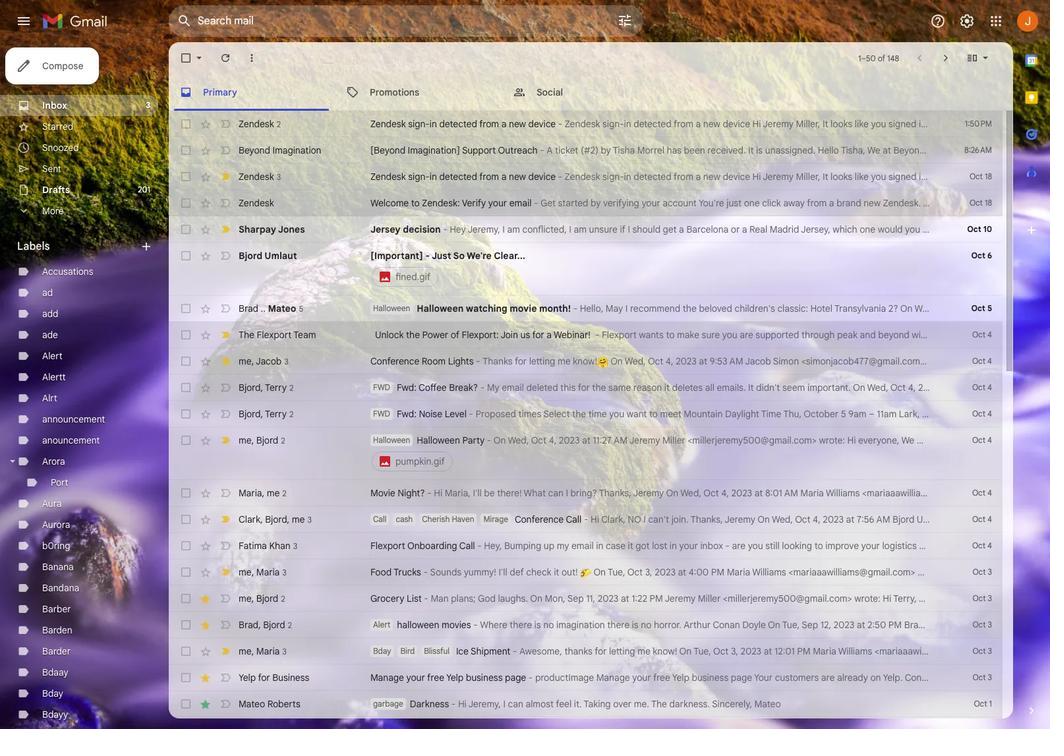 Task type: describe. For each thing, give the bounding box(es) containing it.
9 row from the top
[[169, 348, 1050, 374]]

1 horizontal spatial mateo
[[268, 302, 296, 314]]

sign- for zendesk 2
[[408, 118, 430, 130]]

1 horizontal spatial 3,
[[731, 645, 738, 657]]

4 for 11th row
[[988, 409, 992, 419]]

201
[[138, 185, 150, 194]]

maria down the flexport onboarding call - hey, bumping up my email in case it got lost in your inbox - are you still looking to improve your logistics operations and supply chain? if
[[727, 566, 750, 578]]

me up clark , bjord , me 3
[[267, 487, 280, 499]]

inbox
[[700, 540, 723, 552]]

wed, up 'reason'
[[625, 355, 646, 367]]

0 horizontal spatial be
[[484, 487, 495, 499]]

4 for 13th row from the bottom
[[988, 382, 992, 392]]

god
[[478, 593, 496, 605]]

3 inside labels "navigation"
[[146, 100, 150, 110]]

terry for fwd: coffee break?
[[265, 381, 287, 393]]

4 row from the top
[[169, 190, 1003, 216]]

5 oct 4 from the top
[[973, 435, 992, 445]]

hey down operations
[[946, 566, 962, 578]]

1 vertical spatial email
[[502, 382, 524, 394]]

zendesk down zendesk 3
[[239, 197, 274, 209]]

1 horizontal spatial is
[[632, 619, 639, 631]]

oct down and
[[973, 567, 986, 577]]

0 vertical spatial we
[[868, 144, 881, 156]]

me , bjord 2 for oct 4
[[239, 434, 285, 446]]

ade link
[[42, 329, 58, 341]]

wrote: left the yes, on the right
[[927, 355, 953, 367]]

- left just
[[426, 250, 430, 262]]

main menu image
[[16, 13, 32, 29]]

didn't
[[756, 382, 780, 394]]

1 vertical spatial <mariaaawilliams@gmail.com>
[[789, 566, 916, 578]]

main content containing primary
[[169, 42, 1050, 729]]

9:53
[[710, 355, 728, 367]]

sounds
[[430, 566, 462, 578]]

in up imagination] in the top left of the page
[[430, 118, 437, 130]]

halloween down noise in the bottom left of the page
[[417, 434, 460, 446]]

personally
[[1004, 566, 1047, 578]]

10
[[984, 224, 992, 234]]

new for zendesk 3
[[509, 171, 526, 183]]

8 oct 4 from the top
[[973, 541, 992, 551]]

2 vertical spatial you
[[748, 540, 763, 552]]

row containing maria
[[169, 480, 1050, 506]]

reason
[[634, 382, 662, 394]]

oct 5
[[971, 303, 992, 313]]

i left did.
[[974, 355, 977, 367]]

0 vertical spatial of
[[878, 53, 885, 63]]

feel
[[556, 698, 572, 710]]

1 there from the left
[[510, 619, 532, 631]]

miller inside cell
[[663, 434, 685, 446]]

mateo roberts
[[239, 698, 301, 710]]

from for zendesk 3
[[479, 171, 499, 183]]

on up lost
[[666, 487, 679, 499]]

older image
[[940, 51, 953, 65]]

- right level
[[469, 408, 473, 420]]

2 for 13th row from the bottom
[[289, 383, 294, 393]]

1 horizontal spatial jacob
[[745, 355, 771, 367]]

4 for row containing clark
[[988, 514, 992, 524]]

wed, left the "aug"
[[1011, 355, 1032, 367]]

bdaay
[[42, 667, 68, 678]]

jeremy, for jersey decision - hey jeremy, i am conflicted, i am unsure if i should get a barcelona or a real madrid jersey, which one would you get? best, sharpay
[[468, 224, 500, 235]]

barcelona
[[687, 224, 729, 235]]

brad for ,
[[239, 619, 258, 631]]

0 horizontal spatial know!
[[573, 355, 597, 367]]

bjord umlaut
[[239, 250, 297, 262]]

–
[[869, 408, 875, 420]]

terry for fwd: noise level
[[265, 408, 287, 420]]

did.
[[979, 355, 995, 367]]

zendesk up [beyond
[[371, 118, 406, 130]]

shipment
[[471, 645, 510, 657]]

maria,
[[445, 487, 471, 499]]

watching
[[466, 303, 507, 314]]

2 manage from the left
[[597, 672, 630, 684]]

where
[[480, 619, 507, 631]]

3 inside the "fatima khan 3"
[[293, 541, 297, 551]]

1 horizontal spatial call
[[459, 540, 475, 552]]

hey up claiming
[[1032, 645, 1049, 657]]

claiming
[[1019, 672, 1050, 684]]

halloween inside halloween halloween watching movie month! -
[[373, 303, 410, 313]]

1 vertical spatial <millerjeremy500@gmail.com>
[[723, 593, 852, 605]]

starred
[[42, 121, 73, 133]]

ticket
[[555, 144, 578, 156]]

4 oct 3 from the top
[[973, 646, 992, 656]]

2023 up bird
[[918, 382, 939, 394]]

hi down 9am
[[848, 434, 856, 446]]

1 me , maria 3 from the top
[[239, 566, 287, 578]]

check
[[526, 566, 552, 578]]

detected for zendesk 2
[[439, 118, 477, 130]]

me up maria , me 2
[[239, 434, 252, 446]]

- right the month!
[[573, 303, 578, 314]]

2 for 11th row
[[289, 409, 294, 419]]

of inside row
[[451, 329, 459, 341]]

, for sixth row from the bottom
[[252, 592, 254, 604]]

2 oct 4 from the top
[[973, 356, 992, 366]]

me up me.
[[638, 645, 651, 657]]

zendesk sign-in detected from a new device - for zendesk 3
[[371, 171, 565, 183]]

me.
[[634, 698, 649, 710]]

oct up them
[[973, 646, 986, 656]]

2 it from the top
[[748, 382, 754, 394]]

a right the get
[[679, 224, 684, 235]]

oct down oct 6
[[971, 303, 986, 313]]

0 horizontal spatial jacob
[[256, 355, 282, 367]]

starred link
[[42, 121, 73, 133]]

0 vertical spatial <mariaaawilliams@gmail.com>
[[862, 487, 989, 499]]

on right did.
[[997, 355, 1009, 367]]

0 horizontal spatial 1
[[858, 53, 861, 63]]

inbox link
[[42, 100, 67, 111]]

arora link
[[42, 456, 65, 467]]

am right 8:01
[[784, 487, 798, 499]]

def
[[510, 566, 524, 578]]

1 vertical spatial jeremy,
[[964, 566, 997, 578]]

1 horizontal spatial letting
[[609, 645, 635, 657]]

1 sharpay from the left
[[239, 224, 276, 235]]

welcome to zendesk: verify your email -
[[371, 197, 541, 209]]

fwd: for fwd: noise level
[[397, 408, 417, 420]]

on down arthur
[[679, 645, 692, 657]]

2 horizontal spatial call
[[566, 514, 582, 525]]

1 horizontal spatial i'll
[[499, 566, 508, 578]]

noise
[[419, 408, 442, 420]]

more button
[[0, 200, 158, 222]]

2 vertical spatial tue,
[[694, 645, 711, 657]]

see
[[1031, 144, 1046, 156]]

i up the clear...
[[503, 224, 505, 235]]

- down bring?
[[584, 514, 588, 525]]

the left same
[[592, 382, 606, 394]]

4 for row containing fatima khan
[[988, 541, 992, 551]]

oct down grocery
[[973, 620, 986, 630]]

0 vertical spatial be
[[998, 408, 1008, 420]]

a up outreach
[[501, 118, 507, 130]]

me up the "fatima khan 3" at the bottom left of the page
[[292, 513, 305, 525]]

1 horizontal spatial flexport
[[371, 540, 405, 552]]

hey left eve
[[1020, 487, 1036, 499]]

l
[[1049, 566, 1050, 578]]

on right party
[[494, 434, 506, 446]]

18 for zendesk sign-in detected from a new device -
[[985, 171, 992, 181]]

been
[[684, 144, 705, 156]]

port
[[51, 477, 68, 489]]

halloween halloween watching movie month! -
[[373, 303, 580, 314]]

in left 'case'
[[596, 540, 604, 552]]

- right the trucks
[[424, 566, 428, 578]]

0 vertical spatial williams
[[826, 487, 860, 499]]

promotions
[[370, 86, 419, 98]]

should
[[633, 224, 661, 235]]

me down fatima
[[239, 566, 252, 578]]

arthur
[[684, 619, 711, 631]]

yelp for business
[[239, 672, 310, 684]]

, for 11th row from the bottom
[[252, 434, 254, 446]]

drafts link
[[42, 184, 70, 196]]

16 row from the top
[[169, 559, 1050, 585]]

2 horizontal spatial mateo
[[755, 698, 781, 710]]

search mail image
[[173, 9, 196, 33]]

11am
[[877, 408, 897, 420]]

1 vertical spatial williams
[[752, 566, 786, 578]]

thanks
[[565, 645, 593, 657]]

9am
[[849, 408, 867, 420]]

inbox
[[42, 100, 67, 111]]

at left 11:27
[[582, 434, 591, 446]]

it.
[[574, 698, 582, 710]]

1 row from the top
[[169, 111, 1003, 137]]

proposed
[[476, 408, 516, 420]]

1 inside row
[[989, 699, 992, 709]]

has
[[667, 144, 682, 156]]

conference call -
[[515, 514, 591, 525]]

0 vertical spatial tue,
[[608, 566, 625, 578]]

so
[[453, 250, 465, 262]]

4, down select
[[549, 434, 557, 446]]

1 vertical spatial be
[[933, 434, 943, 446]]

barber
[[42, 603, 71, 615]]

1 vertical spatial jeremy
[[633, 487, 664, 499]]

0 horizontal spatial can
[[508, 698, 523, 710]]

fatima
[[239, 540, 267, 552]]

2 horizontal spatial 5
[[988, 303, 992, 313]]

1 horizontal spatial by
[[1007, 672, 1017, 684]]

to right known
[[987, 408, 995, 420]]

0 vertical spatial email
[[509, 197, 532, 209]]

maria up clark
[[239, 487, 262, 499]]

7 row from the top
[[169, 295, 1003, 322]]

the left power
[[406, 329, 420, 341]]

a down outreach
[[501, 171, 507, 183]]

aura link
[[42, 498, 62, 510]]

deleted
[[526, 382, 558, 394]]

- left where
[[474, 619, 478, 631]]

bumping
[[504, 540, 541, 552]]

1 horizontal spatial sep
[[802, 619, 818, 631]]

snoozed link
[[42, 142, 79, 154]]

help
[[928, 144, 947, 156]]

on right 🤗 icon
[[611, 355, 623, 367]]

primary tab
[[169, 74, 334, 111]]

sign- for zendesk 3
[[408, 171, 430, 183]]

in down imagination] in the top left of the page
[[430, 171, 437, 183]]

everyone,
[[858, 434, 900, 446]]

1 beyond from the left
[[239, 144, 270, 156]]

me down the flexport team at the left of the page
[[239, 355, 252, 367]]

having
[[946, 434, 973, 446]]

zendesk down primary tab
[[239, 118, 274, 130]]

17 row from the top
[[169, 585, 1050, 612]]

1 horizontal spatial bday
[[373, 646, 391, 656]]

us
[[521, 329, 530, 341]]

labels
[[17, 240, 50, 253]]

zendesk down [beyond
[[371, 171, 406, 183]]

2 horizontal spatial is
[[756, 144, 763, 156]]

2023 up deletes
[[676, 355, 697, 367]]

, for 16th row from the top
[[252, 566, 254, 578]]

business
[[272, 672, 310, 684]]

one
[[860, 224, 876, 235]]

2 horizontal spatial you
[[905, 224, 920, 235]]

oct 3 for productimage manage your free yelp business page your customers are already on yelp. connect with them now by claiming
[[973, 673, 992, 682]]

sincerely,
[[712, 698, 752, 710]]

oct down an
[[973, 488, 986, 498]]

oct left 10
[[967, 224, 982, 234]]

1 vertical spatial you
[[609, 408, 624, 420]]

pm right 4:00
[[711, 566, 725, 578]]

at left 8:01
[[755, 487, 763, 499]]

join
[[501, 329, 518, 341]]

3 oct 3 from the top
[[973, 620, 992, 630]]

sharpay jones
[[239, 224, 305, 235]]

accusations
[[42, 266, 93, 278]]

month!
[[539, 303, 571, 314]]

0 horizontal spatial it
[[554, 566, 559, 578]]

bdayy
[[42, 709, 68, 721]]

2 for 5th row from the bottom
[[288, 620, 292, 630]]

am right 11:27
[[614, 434, 628, 446]]

pumpkin.gif
[[396, 456, 445, 467]]

6
[[988, 251, 992, 260]]

0 vertical spatial i'll
[[473, 487, 482, 499]]

maria down brad , bjord 2
[[256, 645, 280, 657]]

a right or
[[742, 224, 747, 235]]

row containing mateo roberts
[[169, 691, 1003, 717]]

3 inside clark , bjord , me 3
[[307, 515, 312, 524]]

from for zendesk 2
[[479, 118, 499, 130]]

am right 9:53
[[730, 355, 743, 367]]

oct 18 for welcome to zendesk: verify your email -
[[970, 198, 992, 208]]

labels heading
[[17, 240, 140, 253]]

4 for row containing maria
[[988, 488, 992, 498]]

oct 18 for zendesk sign-in detected from a new device -
[[970, 171, 992, 181]]

5 inside brad .. mateo 5
[[299, 304, 303, 314]]

- right list
[[424, 593, 428, 605]]

0 horizontal spatial are
[[732, 540, 746, 552]]

oct left office
[[973, 435, 986, 445]]

tab list inside main content
[[169, 74, 1013, 111]]

hey up so
[[450, 224, 466, 235]]

0 vertical spatial letting
[[529, 355, 555, 367]]

fwd: for fwd: coffee break?
[[397, 382, 417, 394]]

blissful
[[424, 646, 450, 656]]

your right improve
[[861, 540, 880, 552]]

2 me , maria 3 from the top
[[239, 645, 287, 657]]

to right looking
[[815, 540, 823, 552]]

cell for oct 4
[[371, 434, 1050, 473]]

3 row from the top
[[169, 164, 1003, 190]]

[beyond imagination] support outreach - a ticket (#2) by tisha morrel has been received. it is unassigned. hello tisha, we at beyond help are reaching out to see i
[[371, 144, 1050, 156]]

2023 down select
[[559, 434, 580, 446]]

2 horizontal spatial are
[[949, 144, 963, 156]]

oct right operations
[[973, 541, 986, 551]]

2 vertical spatial williams
[[839, 645, 872, 657]]

, for 14th row from the bottom
[[252, 355, 254, 367]]

pm right 12:01
[[797, 645, 811, 657]]

movie
[[371, 487, 395, 499]]

this
[[560, 382, 576, 394]]

zendesk sign-in detected from a new device - for zendesk 2
[[371, 118, 565, 130]]

hi left 'terry,'
[[883, 593, 892, 605]]

pm right 2:50
[[889, 619, 902, 631]]

4, up lark,
[[908, 382, 916, 394]]

0 horizontal spatial flexport
[[257, 329, 292, 341]]

1 business from the left
[[466, 672, 503, 684]]

2 beyond from the left
[[894, 144, 925, 156]]

2023 down lost
[[655, 566, 676, 578]]

1 vertical spatial the
[[651, 698, 667, 710]]

plans;
[[451, 593, 476, 605]]

already
[[837, 672, 868, 684]]

at left the 8:26
[[942, 382, 950, 394]]

at left 2:50
[[857, 619, 865, 631]]

support image
[[930, 13, 946, 29]]

cherish haven
[[422, 514, 474, 524]]

0 vertical spatial it
[[664, 382, 670, 394]]

- down ticket
[[558, 171, 563, 183]]

row containing sharpay jones
[[169, 216, 1003, 243]]

, for 11th row
[[261, 408, 263, 420]]

me down brad , bjord 2
[[239, 645, 252, 657]]

fwd for fwd: noise level
[[373, 409, 390, 419]]

brad left the klo
[[904, 619, 924, 631]]

me , bjord 2 for oct 3
[[239, 592, 285, 604]]

zendesk 2
[[239, 118, 281, 130]]

oct right the yes, on the right
[[973, 356, 986, 366]]

fwd for fwd: coffee break?
[[373, 382, 390, 392]]

0 horizontal spatial 3,
[[645, 566, 653, 578]]

row containing the flexport team
[[169, 322, 1003, 348]]

out
[[1004, 144, 1018, 156]]

maria down 12,
[[813, 645, 837, 657]]

got
[[636, 540, 650, 552]]

conan
[[713, 619, 740, 631]]

0 horizontal spatial umlaut
[[265, 250, 297, 262]]

2 business from the left
[[692, 672, 729, 684]]

operations
[[919, 540, 964, 552]]

maria right 8:01
[[801, 487, 824, 499]]

2 vertical spatial <mariaaawilliams@gmail.com>
[[875, 645, 1002, 657]]

- right webinar!
[[595, 329, 600, 341]]

..
[[261, 302, 266, 314]]

0 horizontal spatial is
[[534, 619, 541, 631]]

- right 'darkness'
[[452, 698, 456, 710]]

18 row from the top
[[169, 612, 1050, 638]]

compose
[[42, 60, 83, 72]]

on up 9am
[[853, 382, 865, 394]]

brad for ..
[[239, 302, 258, 314]]

productimage
[[535, 672, 594, 684]]

anouncement link
[[42, 434, 100, 446]]

almost
[[526, 698, 554, 710]]

0 horizontal spatial call
[[373, 514, 387, 524]]

mirage
[[484, 514, 508, 524]]

bandana link
[[42, 582, 79, 594]]

2023 down doyle at the right bottom
[[741, 645, 762, 657]]



Task type: vqa. For each thing, say whether or not it's contained in the screenshot.


Task type: locate. For each thing, give the bounding box(es) containing it.
manage your free yelp business page - productimage manage your free yelp business page your customers are already on yelp. connect with them now by claiming
[[371, 672, 1050, 684]]

1 sign- from the top
[[408, 118, 430, 130]]

there
[[510, 619, 532, 631], [607, 619, 630, 631]]

alert inside alert halloween movies - where there is no imagination there is no horror. arthur conan doyle on tue, sep 12, 2023 at 2:50 pm brad klo <klobrad84@gmail.com> w
[[373, 620, 390, 630]]

1 horizontal spatial 5
[[841, 408, 846, 420]]

bdaay link
[[42, 667, 68, 678]]

, for 5th row from the bottom
[[258, 619, 261, 631]]

- up ticket
[[558, 118, 563, 130]]

wed, down the times
[[508, 434, 529, 446]]

oct 3 for sounds yummy! i'll def check it out!
[[973, 567, 992, 577]]

1 horizontal spatial alert
[[373, 620, 390, 630]]

1 horizontal spatial you
[[748, 540, 763, 552]]

jeremy inside cell
[[629, 434, 660, 446]]

0 horizontal spatial the
[[239, 329, 254, 341]]

0 horizontal spatial sharpay
[[239, 224, 276, 235]]

alert inside labels "navigation"
[[42, 350, 62, 362]]

umlaut
[[265, 250, 297, 262], [1012, 382, 1042, 394]]

2 no from the left
[[641, 619, 652, 631]]

i right conflicted,
[[569, 224, 572, 235]]

oct up oct 10 in the right top of the page
[[970, 198, 983, 208]]

it left out!
[[554, 566, 559, 578]]

1 device from the top
[[528, 118, 556, 130]]

, for row containing clark
[[260, 513, 263, 525]]

grocery list - man plans; god laughs. on mon, sep 11, 2023 at 1:22 pm jeremy miller <millerjeremy500@gmail.com> wrote: hi terry, send me your grocery list. than
[[371, 593, 1050, 605]]

clark
[[239, 513, 260, 525]]

fwd: left noise in the bottom left of the page
[[397, 408, 417, 420]]

1 vertical spatial letting
[[609, 645, 635, 657]]

5 4 from the top
[[988, 435, 992, 445]]

oct down halloween halloween party - on wed, oct 4, 2023 at 11:27 am jeremy miller <millerjeremy500@gmail.com> wrote: hi everyone, we will be having an office hallowee
[[704, 487, 719, 499]]

oct 4 up an
[[973, 409, 992, 419]]

oct
[[970, 171, 983, 181], [970, 198, 983, 208], [967, 224, 982, 234], [971, 251, 986, 260], [971, 303, 986, 313], [973, 330, 986, 340], [648, 355, 663, 367], [973, 356, 986, 366], [891, 382, 906, 394], [973, 382, 986, 392], [973, 409, 986, 419], [531, 434, 547, 446], [973, 435, 986, 445], [704, 487, 719, 499], [973, 488, 986, 498], [973, 514, 986, 524], [973, 541, 986, 551], [628, 566, 643, 578], [973, 567, 986, 577], [973, 593, 986, 603], [973, 620, 986, 630], [713, 645, 729, 657], [973, 646, 986, 656], [973, 673, 986, 682], [974, 699, 987, 709]]

it right 'reason'
[[664, 382, 670, 394]]

8 row from the top
[[169, 322, 1003, 348]]

know! down webinar!
[[573, 355, 597, 367]]

row containing fatima khan
[[169, 533, 1050, 559]]

1 horizontal spatial are
[[821, 672, 835, 684]]

i'll right maria,
[[473, 487, 482, 499]]

device
[[528, 118, 556, 130], [528, 171, 556, 183]]

1 vertical spatial it
[[628, 540, 633, 552]]

we
[[868, 144, 881, 156], [902, 434, 915, 446]]

time
[[589, 408, 607, 420]]

jersey decision - hey jeremy, i am conflicted, i am unsure if i should get a barcelona or a real madrid jersey, which one would you get? best, sharpay
[[371, 224, 1002, 235]]

1 vertical spatial detected
[[439, 171, 477, 183]]

3 inside me , jacob 3
[[284, 356, 289, 366]]

4 for 11th row from the bottom
[[988, 435, 992, 445]]

letting right thanks
[[609, 645, 635, 657]]

2 horizontal spatial tue,
[[782, 619, 800, 631]]

1 detected from the top
[[439, 118, 477, 130]]

jeremy down the want
[[629, 434, 660, 446]]

flexport down brad .. mateo 5
[[257, 329, 292, 341]]

21 row from the top
[[169, 691, 1003, 717]]

are right inbox
[[732, 540, 746, 552]]

🤗 image
[[597, 357, 608, 368]]

the flexport team
[[239, 329, 316, 341]]

beyond up zendesk 3
[[239, 144, 270, 156]]

1 am from the left
[[507, 224, 520, 235]]

yelp.
[[883, 672, 903, 684]]

1 vertical spatial me , bjord 2
[[239, 592, 285, 604]]

2 cell from the top
[[371, 434, 1050, 473]]

1 horizontal spatial can
[[548, 487, 564, 499]]

cell
[[371, 249, 937, 289], [371, 434, 1050, 473]]

yes,
[[955, 355, 972, 367]]

- right the decision
[[443, 224, 447, 235]]

1 oct 3 from the top
[[973, 567, 992, 577]]

toggle split pane mode image
[[966, 51, 979, 65]]

, for 13th row from the bottom
[[261, 381, 263, 393]]

oct up an
[[973, 409, 986, 419]]

- right "lights"
[[476, 355, 480, 367]]

miller
[[663, 434, 685, 446], [698, 593, 721, 605]]

7 4 from the top
[[988, 514, 992, 524]]

1 horizontal spatial free
[[653, 672, 670, 684]]

my
[[557, 540, 569, 552]]

0 horizontal spatial we
[[868, 144, 881, 156]]

fwd inside fwd fwd: coffee break? - my email deleted this for the same reason it deletes all emails. it didn't seem important. on wed, oct 4, 2023 at 8:26 am bjord umlaut <s
[[373, 382, 390, 392]]

bjord , terry 2
[[239, 381, 294, 393], [239, 408, 294, 420]]

0 vertical spatial fwd
[[373, 382, 390, 392]]

social tab
[[502, 74, 669, 111]]

1 horizontal spatial miller
[[698, 593, 721, 605]]

4 up supply
[[988, 514, 992, 524]]

0 horizontal spatial free
[[427, 672, 444, 684]]

cell up movie night? - hi maria, i'll be there! what can i bring? thanks, jeremy on wed, oct 4, 2023 at 8:01 am maria williams <mariaaawilliams@gmail.com> wrote: hey eve on the bottom of the page
[[371, 434, 1050, 473]]

15 row from the top
[[169, 533, 1050, 559]]

movie night? - hi maria, i'll be there! what can i bring? thanks, jeremy on wed, oct 4, 2023 at 8:01 am maria williams <mariaaawilliams@gmail.com> wrote: hey eve
[[371, 487, 1050, 499]]

business down shipment
[[466, 672, 503, 684]]

mon,
[[545, 593, 566, 605]]

0 horizontal spatial i'll
[[473, 487, 482, 499]]

oct up <klobrad84@gmail.com>
[[973, 593, 986, 603]]

None checkbox
[[179, 51, 193, 65], [179, 144, 193, 157], [179, 355, 193, 368], [179, 381, 193, 394], [179, 592, 193, 605], [179, 618, 193, 632], [179, 671, 193, 684], [179, 51, 193, 65], [179, 144, 193, 157], [179, 355, 193, 368], [179, 381, 193, 394], [179, 592, 193, 605], [179, 618, 193, 632], [179, 671, 193, 684]]

8 4 from the top
[[988, 541, 992, 551]]

beyond imagination
[[239, 144, 321, 156]]

8:26
[[952, 382, 970, 394]]

1 vertical spatial tue,
[[782, 619, 800, 631]]

cell containing [important] - just so we're clear...
[[371, 249, 937, 289]]

oct 3 for man plans; god laughs. on mon, sep 11, 2023 at 1:22 pm jeremy miller <millerjeremy500@gmail.com> wrote: hi terry, send me your grocery list. than
[[973, 593, 992, 603]]

add link
[[42, 308, 58, 320]]

0 vertical spatial device
[[528, 118, 556, 130]]

3 yelp from the left
[[672, 672, 690, 684]]

same
[[609, 382, 631, 394]]

at
[[883, 144, 891, 156], [699, 355, 707, 367], [942, 382, 950, 394], [582, 434, 591, 446], [755, 487, 763, 499], [678, 566, 686, 578], [621, 593, 629, 605], [857, 619, 865, 631], [764, 645, 772, 657]]

your right verify
[[488, 197, 507, 209]]

1 vertical spatial oct 18
[[970, 198, 992, 208]]

1 vertical spatial alert
[[373, 620, 390, 630]]

4, up deletes
[[666, 355, 674, 367]]

4 for row containing the flexport team
[[988, 330, 992, 340]]

Search mail text field
[[198, 15, 580, 28]]

i
[[1049, 144, 1050, 156]]

1 vertical spatial terry
[[265, 408, 287, 420]]

2 detected from the top
[[439, 171, 477, 183]]

1 vertical spatial zendesk sign-in detected from a new device -
[[371, 171, 565, 183]]

2 for sixth row from the bottom
[[281, 594, 285, 604]]

0 horizontal spatial sep
[[568, 593, 584, 605]]

hi left maria,
[[434, 487, 442, 499]]

barden
[[42, 624, 72, 636]]

1 horizontal spatial sharpay
[[967, 224, 1002, 235]]

labels navigation
[[0, 42, 169, 729]]

2 zendesk sign-in detected from a new device - from the top
[[371, 171, 565, 183]]

reaching
[[965, 144, 1002, 156]]

a left webinar!
[[547, 329, 552, 341]]

wrote: inside cell
[[819, 434, 845, 446]]

on right 🌮 icon at the bottom right
[[594, 566, 606, 578]]

tab list
[[1013, 42, 1050, 682], [169, 74, 1013, 111]]

None checkbox
[[179, 117, 193, 131], [179, 170, 193, 183], [179, 196, 193, 210], [179, 223, 193, 236], [179, 249, 193, 262], [179, 302, 193, 315], [179, 328, 193, 342], [179, 407, 193, 421], [179, 434, 193, 447], [179, 487, 193, 500], [179, 513, 193, 526], [179, 539, 193, 553], [179, 566, 193, 579], [179, 645, 193, 658], [179, 698, 193, 711], [179, 117, 193, 131], [179, 170, 193, 183], [179, 196, 193, 210], [179, 223, 193, 236], [179, 249, 193, 262], [179, 302, 193, 315], [179, 328, 193, 342], [179, 407, 193, 421], [179, 434, 193, 447], [179, 487, 193, 500], [179, 513, 193, 526], [179, 539, 193, 553], [179, 566, 193, 579], [179, 645, 193, 658], [179, 698, 193, 711]]

0 vertical spatial zendesk sign-in detected from a new device -
[[371, 118, 565, 130]]

0 vertical spatial me , bjord 2
[[239, 434, 285, 446]]

detected up support
[[439, 118, 477, 130]]

14 row from the top
[[169, 506, 1003, 533]]

4 4 from the top
[[988, 409, 992, 419]]

advanced search options image
[[612, 7, 638, 34]]

- right shipment
[[513, 645, 517, 657]]

2 inside brad , bjord 2
[[288, 620, 292, 630]]

3 oct 4 from the top
[[973, 382, 992, 392]]

jacob left the "simon"
[[745, 355, 771, 367]]

trucks
[[394, 566, 421, 578]]

more image
[[245, 51, 258, 65]]

2023 right 12,
[[834, 619, 855, 631]]

oct 4
[[973, 330, 992, 340], [973, 356, 992, 366], [973, 382, 992, 392], [973, 409, 992, 419], [973, 435, 992, 445], [973, 488, 992, 498], [973, 514, 992, 524], [973, 541, 992, 551]]

0 horizontal spatial no
[[543, 619, 554, 631]]

conference down what on the bottom of page
[[515, 514, 564, 525]]

18 for welcome to zendesk: verify your email -
[[985, 198, 992, 208]]

,
[[252, 355, 254, 367], [261, 381, 263, 393], [261, 408, 263, 420], [252, 434, 254, 446], [262, 487, 264, 499], [260, 513, 263, 525], [287, 513, 290, 525], [252, 566, 254, 578], [252, 592, 254, 604], [258, 619, 261, 631], [252, 645, 254, 657]]

maria , me 2
[[239, 487, 287, 499]]

imagination]
[[408, 144, 460, 156]]

<mariaaawilliams@gmail.com> down the klo
[[875, 645, 1002, 657]]

which
[[833, 224, 858, 235]]

0 vertical spatial miller
[[663, 434, 685, 446]]

fwd inside fwd fwd: noise level - proposed times select the time you want to meet mountain daylight time thu, october 5 9am – 11am lark, the bird known to be a compar
[[373, 409, 390, 419]]

maria down the "fatima khan 3" at the bottom left of the page
[[256, 566, 280, 578]]

jones
[[278, 224, 305, 235]]

main content
[[169, 42, 1050, 729]]

1 horizontal spatial tue,
[[694, 645, 711, 657]]

device for zendesk 3
[[528, 171, 556, 183]]

0 vertical spatial know!
[[573, 355, 597, 367]]

bjord , terry 2 for fwd: noise level
[[239, 408, 294, 420]]

to right out at right top
[[1020, 144, 1029, 156]]

row containing yelp for business
[[169, 665, 1050, 691]]

- up conflicted,
[[534, 197, 538, 209]]

detected for zendesk 3
[[439, 171, 477, 183]]

my
[[487, 382, 499, 394]]

2 inside zendesk 2
[[277, 119, 281, 129]]

gmail image
[[42, 8, 114, 34]]

1 vertical spatial fwd:
[[397, 408, 417, 420]]

page up almost
[[505, 672, 526, 684]]

1 cell from the top
[[371, 249, 937, 289]]

1 fwd: from the top
[[397, 382, 417, 394]]

yummy!
[[464, 566, 496, 578]]

1 horizontal spatial there
[[607, 619, 630, 631]]

1 vertical spatial miller
[[698, 593, 721, 605]]

halloween inside halloween halloween party - on wed, oct 4, 2023 at 11:27 am jeremy miller <millerjeremy500@gmail.com> wrote: hi everyone, we will be having an office hallowee
[[373, 435, 410, 445]]

1 horizontal spatial the
[[651, 698, 667, 710]]

5 row from the top
[[169, 216, 1003, 243]]

unlock
[[375, 329, 404, 341]]

2 for row containing maria
[[282, 488, 287, 498]]

1 free from the left
[[427, 672, 444, 684]]

halloween up power
[[417, 303, 464, 314]]

1 horizontal spatial umlaut
[[1012, 382, 1042, 394]]

1 horizontal spatial beyond
[[894, 144, 925, 156]]

- right party
[[487, 434, 491, 446]]

row
[[169, 111, 1003, 137], [169, 137, 1050, 164], [169, 164, 1003, 190], [169, 190, 1003, 216], [169, 216, 1003, 243], [169, 243, 1003, 295], [169, 295, 1003, 322], [169, 322, 1003, 348], [169, 348, 1050, 374], [169, 374, 1050, 401], [169, 401, 1050, 427], [169, 427, 1050, 480], [169, 480, 1050, 506], [169, 506, 1003, 533], [169, 533, 1050, 559], [169, 559, 1050, 585], [169, 585, 1050, 612], [169, 612, 1050, 638], [169, 638, 1050, 665], [169, 665, 1050, 691], [169, 691, 1003, 717], [169, 717, 1003, 729]]

1 vertical spatial device
[[528, 171, 556, 183]]

business
[[466, 672, 503, 684], [692, 672, 729, 684]]

2 me , bjord 2 from the top
[[239, 592, 285, 604]]

4 for 14th row from the bottom
[[988, 356, 992, 366]]

2 18 from the top
[[985, 198, 992, 208]]

0 vertical spatial detected
[[439, 118, 477, 130]]

jeremy, up we're
[[468, 224, 500, 235]]

are left already
[[821, 672, 835, 684]]

1 horizontal spatial yelp
[[446, 672, 464, 684]]

0 horizontal spatial letting
[[529, 355, 555, 367]]

1 page from the left
[[505, 672, 526, 684]]

1 vertical spatial we
[[902, 434, 915, 446]]

1 oct 18 from the top
[[970, 171, 992, 181]]

1 oct 4 from the top
[[973, 330, 992, 340]]

jeremy, for garbage darkness - hi jeremy, i can almost feel it. taking over me. the darkness. sincerely, mateo
[[468, 698, 501, 710]]

jacob
[[256, 355, 282, 367], [745, 355, 771, 367]]

row containing beyond imagination
[[169, 137, 1050, 164]]

from up support
[[479, 118, 499, 130]]

oct right the 8:26
[[973, 382, 986, 392]]

umlaut down sharpay jones
[[265, 250, 297, 262]]

20 row from the top
[[169, 665, 1050, 691]]

bjord , terry 2 for fwd: coffee break?
[[239, 381, 294, 393]]

conference for conference room lights
[[371, 355, 420, 367]]

6 row from the top
[[169, 243, 1003, 295]]

1 vertical spatial from
[[479, 171, 499, 183]]

4 oct 4 from the top
[[973, 409, 992, 419]]

0 vertical spatial jeremy
[[629, 434, 660, 446]]

oct up 'reason'
[[648, 355, 663, 367]]

1 vertical spatial sign-
[[408, 171, 430, 183]]

1 zendesk sign-in detected from a new device - from the top
[[371, 118, 565, 130]]

bday inside labels "navigation"
[[42, 688, 63, 700]]

to left zendesk:
[[411, 197, 420, 209]]

banana
[[42, 561, 74, 573]]

1 no from the left
[[543, 619, 554, 631]]

know! down horror.
[[653, 645, 677, 657]]

0 horizontal spatial beyond
[[239, 144, 270, 156]]

, for row containing maria
[[262, 487, 264, 499]]

than
[[1031, 593, 1050, 605]]

them
[[963, 672, 985, 684]]

- up almost
[[529, 672, 533, 684]]

arora
[[42, 456, 65, 467]]

10 row from the top
[[169, 374, 1050, 401]]

2 for 11th row from the bottom
[[281, 435, 285, 445]]

0 vertical spatial alert
[[42, 350, 62, 362]]

bday up the bdayy link
[[42, 688, 63, 700]]

1 bjord , terry 2 from the top
[[239, 381, 294, 393]]

1 horizontal spatial 1
[[989, 699, 992, 709]]

1 vertical spatial know!
[[653, 645, 677, 657]]

2 sharpay from the left
[[967, 224, 1002, 235]]

1 horizontal spatial page
[[731, 672, 752, 684]]

2 there from the left
[[607, 619, 630, 631]]

2 row from the top
[[169, 137, 1050, 164]]

<millerjeremy500@gmail.com> down daylight
[[688, 434, 817, 446]]

1 horizontal spatial know!
[[653, 645, 677, 657]]

2 vertical spatial it
[[554, 566, 559, 578]]

me , jacob 3
[[239, 355, 289, 367]]

2 device from the top
[[528, 171, 556, 183]]

0 horizontal spatial of
[[451, 329, 459, 341]]

onboarding
[[407, 540, 457, 552]]

1 terry from the top
[[265, 381, 287, 393]]

oct down "oct 5"
[[973, 330, 986, 340]]

fatima khan 3
[[239, 540, 297, 552]]

0 horizontal spatial yelp
[[239, 672, 256, 684]]

cell for oct 6
[[371, 249, 937, 289]]

-
[[558, 118, 563, 130], [540, 144, 544, 156], [558, 171, 563, 183], [534, 197, 538, 209], [443, 224, 447, 235], [426, 250, 430, 262], [573, 303, 578, 314], [595, 329, 600, 341], [476, 355, 480, 367], [480, 382, 485, 394], [469, 408, 473, 420], [487, 434, 491, 446], [427, 487, 432, 499], [584, 514, 588, 525], [477, 540, 482, 552], [726, 540, 730, 552], [424, 566, 428, 578], [424, 593, 428, 605], [474, 619, 478, 631], [513, 645, 517, 657], [529, 672, 533, 684], [452, 698, 456, 710]]

conference for conference call -
[[515, 514, 564, 525]]

me , bjord 2 up maria , me 2
[[239, 434, 285, 446]]

primary
[[203, 86, 237, 98]]

0 vertical spatial bday
[[373, 646, 391, 656]]

1 horizontal spatial business
[[692, 672, 729, 684]]

1 yelp from the left
[[239, 672, 256, 684]]

of
[[878, 53, 885, 63], [451, 329, 459, 341]]

are
[[949, 144, 963, 156], [732, 540, 746, 552], [821, 672, 835, 684]]

13 row from the top
[[169, 480, 1050, 506]]

movie
[[510, 303, 537, 314]]

zendesk sign-in detected from a new device - up support
[[371, 118, 565, 130]]

19 row from the top
[[169, 638, 1050, 665]]

1 vertical spatial are
[[732, 540, 746, 552]]

2 yelp from the left
[[446, 672, 464, 684]]

wrote: up claiming
[[1004, 645, 1030, 657]]

2 vertical spatial are
[[821, 672, 835, 684]]

None search field
[[169, 5, 643, 37]]

grocery
[[979, 593, 1012, 605]]

0 vertical spatial can
[[548, 487, 564, 499]]

- left hey,
[[477, 540, 482, 552]]

2 fwd from the top
[[373, 409, 390, 419]]

1 new from the top
[[509, 118, 526, 130]]

1 50 of 148
[[858, 53, 899, 63]]

1 horizontal spatial manage
[[597, 672, 630, 684]]

oct 1
[[974, 699, 992, 709]]

jeremy up horror.
[[665, 593, 696, 605]]

oct left now
[[973, 673, 986, 682]]

3 inside zendesk 3
[[277, 172, 281, 182]]

from down support
[[479, 171, 499, 183]]

garbage darkness - hi jeremy, i can almost feel it. taking over me. the darkness. sincerely, mateo
[[373, 698, 781, 710]]

6 4 from the top
[[988, 488, 992, 498]]

brad left ..
[[239, 302, 258, 314]]

it
[[664, 382, 670, 394], [628, 540, 633, 552], [554, 566, 559, 578]]

2 page from the left
[[731, 672, 752, 684]]

1 it from the top
[[748, 144, 754, 156]]

1 horizontal spatial no
[[641, 619, 652, 631]]

support
[[462, 144, 496, 156]]

received.
[[708, 144, 746, 156]]

0 vertical spatial it
[[748, 144, 754, 156]]

oct up lark,
[[891, 382, 906, 394]]

1 fwd from the top
[[373, 382, 390, 392]]

2 vertical spatial jeremy
[[665, 593, 696, 605]]

brad up yelp for business in the bottom of the page
[[239, 619, 258, 631]]

there right imagination
[[607, 619, 630, 631]]

1 down now
[[989, 699, 992, 709]]

row containing bjord umlaut
[[169, 243, 1003, 295]]

0 vertical spatial 1
[[858, 53, 861, 63]]

hi right 'darkness'
[[458, 698, 467, 710]]

1 vertical spatial umlaut
[[1012, 382, 1042, 394]]

7 oct 4 from the top
[[973, 514, 992, 524]]

2 oct 18 from the top
[[970, 198, 992, 208]]

settings image
[[959, 13, 975, 29]]

1 18 from the top
[[985, 171, 992, 181]]

2 terry from the top
[[265, 408, 287, 420]]

darkness.
[[669, 698, 710, 710]]

2 horizontal spatial yelp
[[672, 672, 690, 684]]

of right 50
[[878, 53, 885, 63]]

i left almost
[[503, 698, 506, 710]]

2 bjord , terry 2 from the top
[[239, 408, 294, 420]]

row containing clark
[[169, 506, 1003, 533]]

5 oct 3 from the top
[[973, 673, 992, 682]]

flexport up food
[[371, 540, 405, 552]]

eve
[[1038, 487, 1050, 499]]

alrt
[[42, 392, 57, 404]]

1 horizontal spatial it
[[628, 540, 633, 552]]

up
[[544, 540, 555, 552]]

, for 4th row from the bottom
[[252, 645, 254, 657]]

wed, up the flexport onboarding call - hey, bumping up my email in case it got lost in your inbox - are you still looking to improve your logistics operations and supply chain? if
[[681, 487, 702, 499]]

2:50
[[868, 619, 886, 631]]

tab list containing primary
[[169, 74, 1013, 111]]

imagination
[[273, 144, 321, 156]]

12 row from the top
[[169, 427, 1050, 480]]

new for zendesk 2
[[509, 118, 526, 130]]

2 fwd: from the top
[[397, 408, 417, 420]]

be
[[998, 408, 1008, 420], [933, 434, 943, 446], [484, 487, 495, 499]]

thanks,
[[599, 487, 631, 499]]

am right the 8:26
[[972, 382, 986, 394]]

still
[[766, 540, 780, 552]]

22 row from the top
[[169, 717, 1003, 729]]

1 vertical spatial flexport
[[371, 540, 405, 552]]

2 from from the top
[[479, 171, 499, 183]]

khan
[[269, 540, 291, 552]]

alert for alert
[[42, 350, 62, 362]]

11 row from the top
[[169, 401, 1050, 427]]

me , maria 3
[[239, 566, 287, 578], [239, 645, 287, 657]]

0 vertical spatial new
[[509, 118, 526, 130]]

0 vertical spatial by
[[601, 144, 611, 156]]

0 vertical spatial <millerjeremy500@gmail.com>
[[688, 434, 817, 446]]

1 from from the top
[[479, 118, 499, 130]]

looking
[[782, 540, 812, 552]]

promotions tab
[[336, 74, 502, 111]]

0 vertical spatial fwd:
[[397, 382, 417, 394]]

daylight
[[725, 408, 759, 420]]

i left personally
[[999, 566, 1001, 578]]

cell containing halloween party
[[371, 434, 1050, 473]]

and
[[967, 540, 982, 552]]

1 4 from the top
[[988, 330, 992, 340]]

aura
[[42, 498, 62, 510]]

device for zendesk 2
[[528, 118, 556, 130]]

2 am from the left
[[574, 224, 587, 235]]

zendesk down beyond imagination
[[239, 170, 274, 182]]

6 oct 4 from the top
[[973, 488, 992, 498]]

2 inside maria , me 2
[[282, 488, 287, 498]]

2 sign- from the top
[[408, 171, 430, 183]]

2 oct 3 from the top
[[973, 593, 992, 603]]

0 horizontal spatial manage
[[371, 672, 404, 684]]

fwd: left coffee
[[397, 382, 417, 394]]

real
[[750, 224, 768, 235]]

2 new from the top
[[509, 171, 526, 183]]

jacob down the flexport team at the left of the page
[[256, 355, 282, 367]]

yelp up darkness.
[[672, 672, 690, 684]]

sep left '11,'
[[568, 593, 584, 605]]

mateo down your
[[755, 698, 781, 710]]

2 vertical spatial email
[[572, 540, 594, 552]]

alert for alert halloween movies - where there is no imagination there is no horror. arthur conan doyle on tue, sep 12, 2023 at 2:50 pm brad klo <klobrad84@gmail.com> w
[[373, 620, 390, 630]]

0 vertical spatial sep
[[568, 593, 584, 605]]

know!
[[573, 355, 597, 367], [653, 645, 677, 657]]

pm right 1:22
[[650, 593, 663, 605]]

1 vertical spatial 3,
[[731, 645, 738, 657]]

a
[[547, 144, 553, 156]]

am up the clear...
[[507, 224, 520, 235]]

0 vertical spatial from
[[479, 118, 499, 130]]

oct left 6
[[971, 251, 986, 260]]

your up me.
[[632, 672, 651, 684]]

🌮 image
[[580, 568, 591, 579]]

<s
[[1044, 382, 1050, 394]]

3 4 from the top
[[988, 382, 992, 392]]

0 horizontal spatial mateo
[[239, 698, 265, 710]]

1 vertical spatial 1
[[989, 699, 992, 709]]

0 horizontal spatial there
[[510, 619, 532, 631]]

be up office
[[998, 408, 1008, 420]]

refresh image
[[219, 51, 232, 65]]

1 me , bjord 2 from the top
[[239, 434, 285, 446]]

lights
[[448, 355, 474, 367]]

fwd:
[[397, 382, 417, 394], [397, 408, 417, 420]]

5 down 6
[[988, 303, 992, 313]]

2 free from the left
[[653, 672, 670, 684]]

1 vertical spatial by
[[1007, 672, 1017, 684]]

4:00
[[689, 566, 709, 578]]

1 manage from the left
[[371, 672, 404, 684]]

at left 1:22
[[621, 593, 629, 605]]

thanks
[[483, 355, 513, 367]]

cash
[[396, 514, 413, 524]]

sign-
[[408, 118, 430, 130], [408, 171, 430, 183]]

madrid
[[770, 224, 799, 235]]

0 vertical spatial umlaut
[[265, 250, 297, 262]]

you left still
[[748, 540, 763, 552]]

1 vertical spatial fwd
[[373, 409, 390, 419]]

2 4 from the top
[[988, 356, 992, 366]]

fwd fwd: noise level - proposed times select the time you want to meet mountain daylight time thu, october 5 9am – 11am lark, the bird known to be a compar
[[373, 408, 1050, 420]]

1 vertical spatial 18
[[985, 198, 992, 208]]

by right now
[[1007, 672, 1017, 684]]



